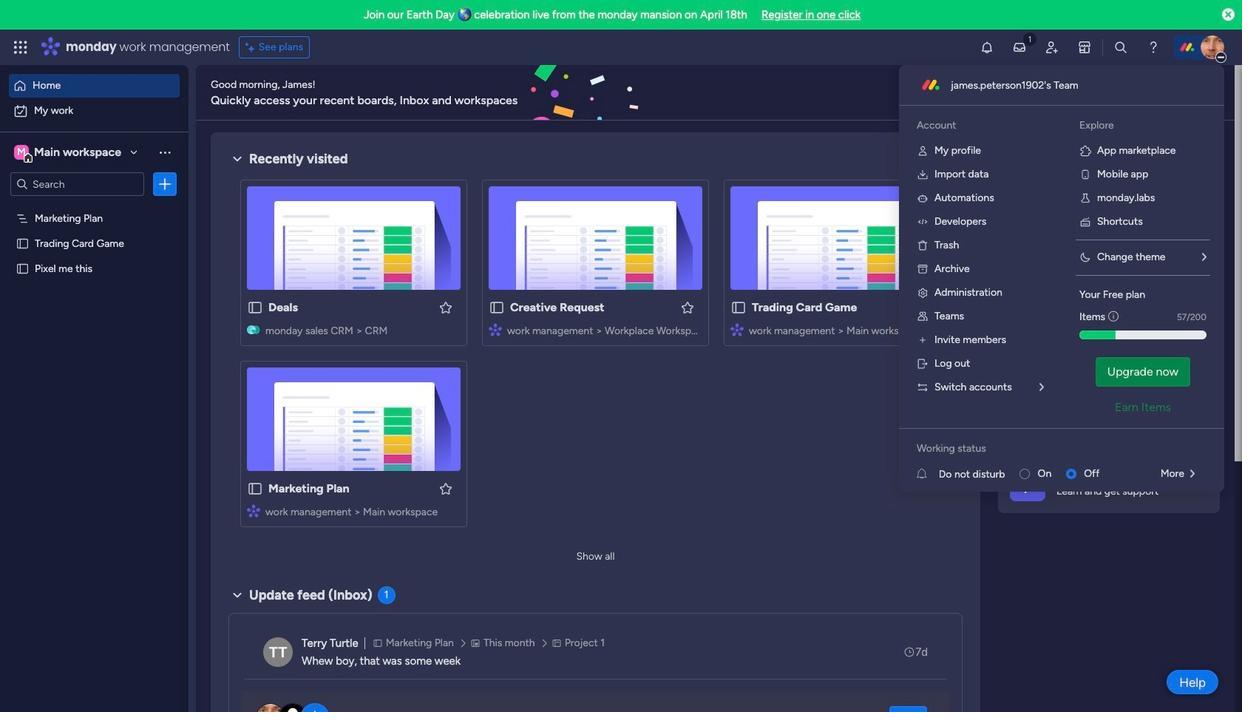 Task type: describe. For each thing, give the bounding box(es) containing it.
2 horizontal spatial public board image
[[731, 299, 747, 316]]

component image
[[489, 323, 502, 336]]

trash image
[[917, 240, 929, 251]]

select product image
[[13, 40, 28, 55]]

change theme image
[[1080, 251, 1091, 263]]

1 element
[[378, 586, 395, 604]]

2 horizontal spatial public board image
[[489, 299, 505, 316]]

monday marketplace image
[[1077, 40, 1092, 55]]

archive image
[[917, 263, 929, 275]]

my profile image
[[917, 145, 929, 157]]

0 horizontal spatial public board image
[[16, 261, 30, 275]]

notifications image
[[980, 40, 995, 55]]

workspace options image
[[157, 145, 172, 160]]

workspace selection element
[[14, 143, 123, 163]]

0 vertical spatial invite members image
[[1045, 40, 1060, 55]]

james peterson image
[[1201, 35, 1224, 59]]

0 horizontal spatial public board image
[[16, 236, 30, 250]]

switch accounts image
[[917, 382, 929, 393]]



Task type: vqa. For each thing, say whether or not it's contained in the screenshot.
the leftmost component "image"
no



Task type: locate. For each thing, give the bounding box(es) containing it.
update feed image
[[1012, 40, 1027, 55]]

v2 surfce notifications image
[[917, 466, 939, 482]]

shortcuts image
[[1080, 216, 1091, 228]]

1 vertical spatial invite members image
[[917, 334, 929, 346]]

1 horizontal spatial public board image
[[247, 299, 263, 316]]

add to favorites image
[[438, 300, 453, 315], [922, 300, 937, 315], [438, 481, 453, 496]]

0 vertical spatial public board image
[[16, 261, 30, 275]]

help center element
[[998, 454, 1220, 513]]

workspace image
[[14, 144, 29, 160]]

invite members image right 1 icon
[[1045, 40, 1060, 55]]

v2 info image
[[1108, 309, 1119, 325]]

quick search results list box
[[228, 168, 963, 545]]

Search in workspace field
[[31, 176, 123, 193]]

0 vertical spatial option
[[9, 74, 180, 98]]

0 horizontal spatial invite members image
[[917, 334, 929, 346]]

getting started element
[[998, 383, 1220, 442]]

search everything image
[[1114, 40, 1128, 55]]

list arrow image
[[1040, 382, 1044, 393]]

1 vertical spatial list arrow image
[[1190, 469, 1195, 479]]

2 vertical spatial public board image
[[247, 481, 263, 497]]

terry turtle image
[[263, 637, 293, 667]]

administration image
[[917, 287, 929, 299]]

2 vertical spatial option
[[0, 204, 189, 207]]

help image
[[1146, 40, 1161, 55]]

option
[[9, 74, 180, 98], [9, 99, 180, 123], [0, 204, 189, 207]]

close update feed (inbox) image
[[228, 586, 246, 604]]

close recently visited image
[[228, 150, 246, 168]]

invite members image
[[1045, 40, 1060, 55], [917, 334, 929, 346]]

0 horizontal spatial list arrow image
[[1190, 469, 1195, 479]]

v2 user feedback image
[[1010, 84, 1021, 101]]

monday.labs image
[[1080, 192, 1091, 204]]

1 horizontal spatial invite members image
[[1045, 40, 1060, 55]]

list box
[[0, 202, 189, 480]]

developers image
[[917, 216, 929, 228]]

mobile app image
[[1080, 169, 1091, 180]]

options image
[[157, 177, 172, 192]]

1 horizontal spatial list arrow image
[[1202, 252, 1207, 262]]

see plans image
[[245, 39, 259, 55]]

templates image image
[[1012, 141, 1207, 243]]

teams image
[[917, 311, 929, 322]]

public board image
[[16, 261, 30, 275], [731, 299, 747, 316], [247, 481, 263, 497]]

1 image
[[1023, 30, 1037, 47]]

add to favorites image
[[680, 300, 695, 315]]

1 vertical spatial option
[[9, 99, 180, 123]]

1 horizontal spatial public board image
[[247, 481, 263, 497]]

log out image
[[917, 358, 929, 370]]

public board image
[[16, 236, 30, 250], [247, 299, 263, 316], [489, 299, 505, 316]]

list arrow image
[[1202, 252, 1207, 262], [1190, 469, 1195, 479]]

import data image
[[917, 169, 929, 180]]

automations image
[[917, 192, 929, 204]]

1 vertical spatial public board image
[[731, 299, 747, 316]]

0 vertical spatial list arrow image
[[1202, 252, 1207, 262]]

invite members image up log out icon
[[917, 334, 929, 346]]



